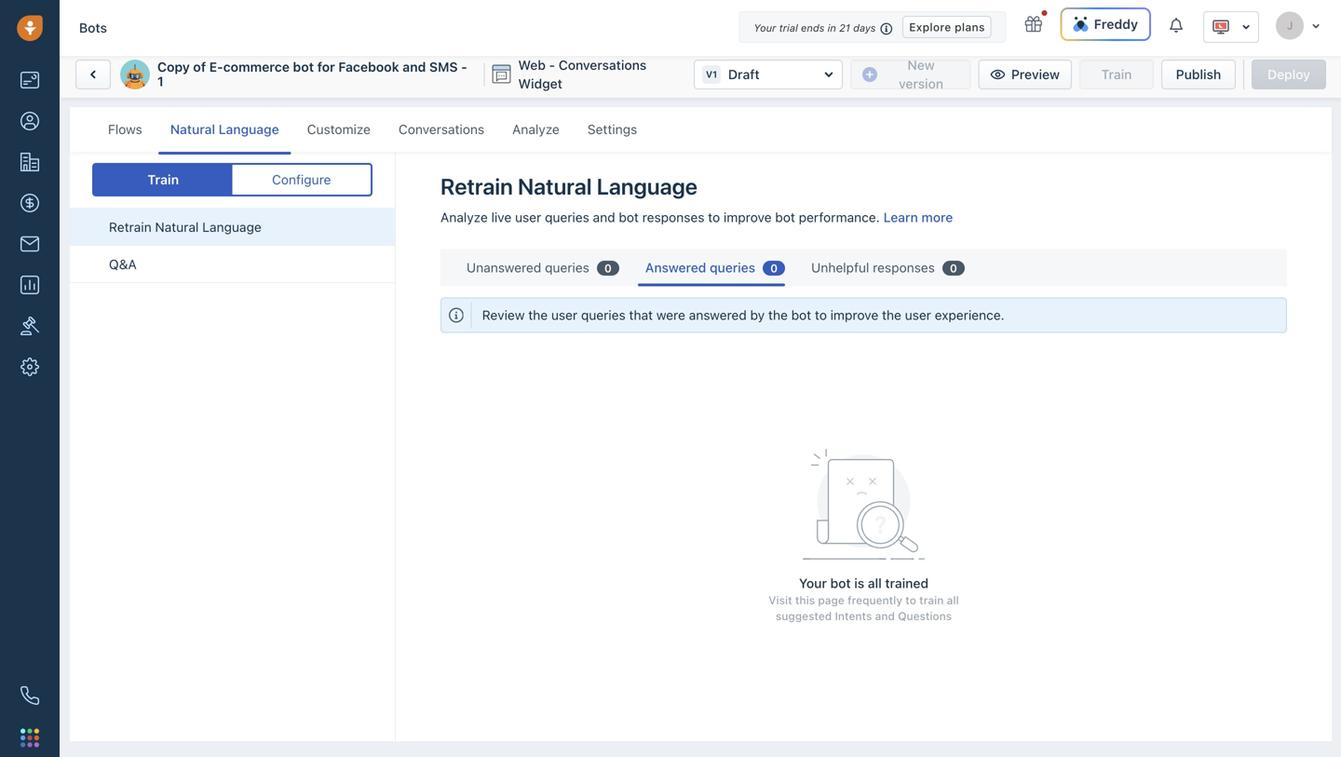 Task type: describe. For each thing, give the bounding box(es) containing it.
phone element
[[11, 677, 48, 714]]

missing translation "unavailable" for locale "en-us" image
[[1212, 18, 1230, 36]]

21
[[839, 22, 850, 34]]

freddy
[[1094, 16, 1138, 32]]

in
[[828, 22, 836, 34]]

your
[[754, 22, 776, 34]]

bots
[[79, 20, 107, 35]]

your trial ends in 21 days
[[754, 22, 876, 34]]

plans
[[955, 20, 985, 33]]

trial
[[779, 22, 798, 34]]

0 horizontal spatial ic_arrow_down image
[[1242, 20, 1251, 34]]

1 horizontal spatial ic_arrow_down image
[[1312, 20, 1321, 31]]

explore
[[909, 20, 952, 33]]



Task type: vqa. For each thing, say whether or not it's contained in the screenshot.
the trial
yes



Task type: locate. For each thing, give the bounding box(es) containing it.
freddy button
[[1061, 7, 1151, 41]]

freshworks switcher image
[[20, 729, 39, 747]]

ic_info_icon image
[[880, 21, 893, 36]]

days
[[853, 22, 876, 34]]

bell regular image
[[1170, 16, 1185, 34]]

phone image
[[20, 686, 39, 705]]

explore plans
[[909, 20, 985, 33]]

ic_arrow_down image
[[1242, 20, 1251, 34], [1312, 20, 1321, 31]]

ends
[[801, 22, 825, 34]]

properties image
[[20, 317, 39, 335]]

explore plans button
[[903, 16, 992, 38]]



